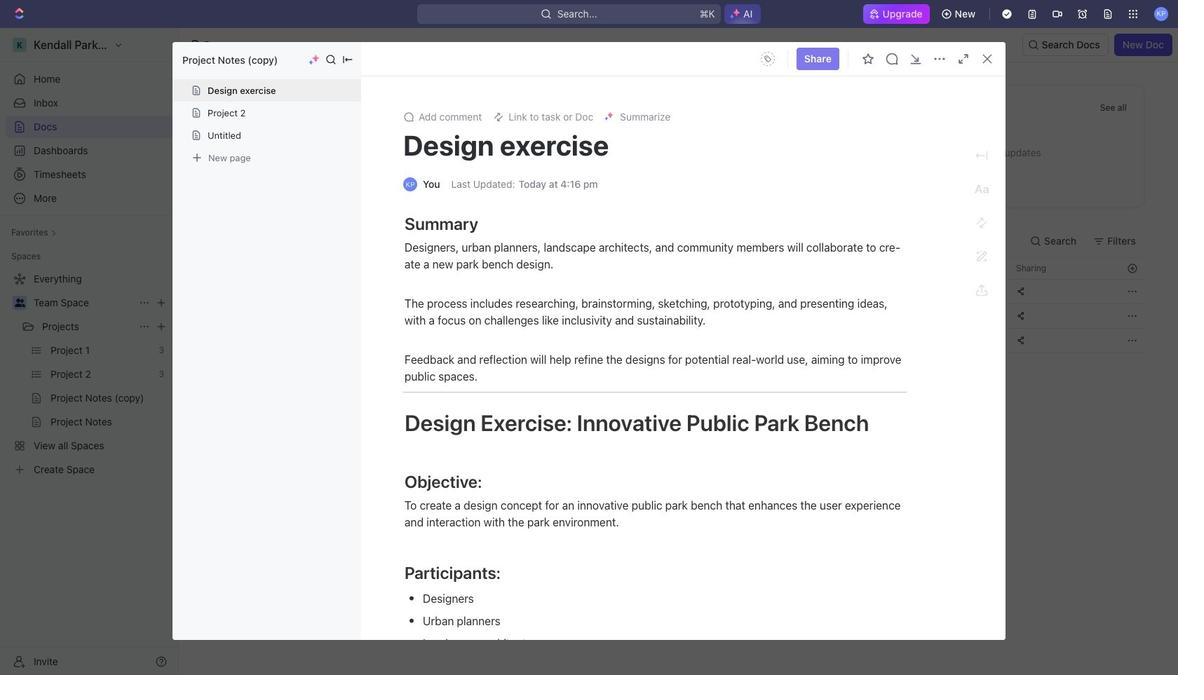 Task type: vqa. For each thing, say whether or not it's contained in the screenshot.
the bottom Risks, Issues, Crs
no



Task type: describe. For each thing, give the bounding box(es) containing it.
dropdown menu image
[[757, 48, 779, 70]]

tree inside sidebar navigation
[[6, 268, 173, 481]]

sidebar navigation
[[0, 28, 179, 676]]



Task type: locate. For each thing, give the bounding box(es) containing it.
table
[[213, 258, 1145, 354]]

tab list
[[213, 225, 560, 258]]

no favorited docs image
[[651, 117, 707, 173]]

cell
[[481, 280, 621, 304], [784, 280, 896, 304], [896, 280, 1008, 304], [896, 305, 1008, 328], [481, 329, 621, 353], [896, 329, 1008, 353]]

row
[[213, 258, 1145, 280], [213, 279, 1145, 305], [213, 304, 1145, 329], [213, 328, 1145, 354]]

1 row from the top
[[213, 258, 1145, 280]]

user group image
[[14, 299, 25, 307]]

2 row from the top
[[213, 279, 1145, 305]]

4 row from the top
[[213, 328, 1145, 354]]

tree
[[6, 268, 173, 481]]

3 row from the top
[[213, 304, 1145, 329]]



